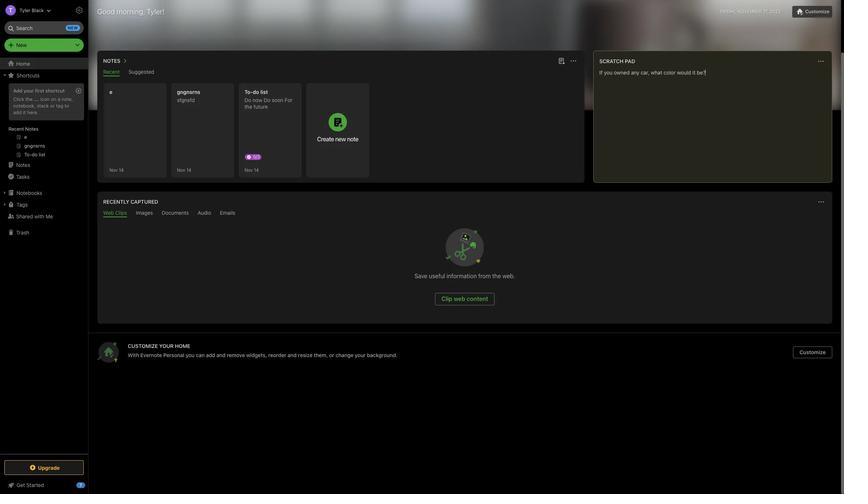 Task type: describe. For each thing, give the bounding box(es) containing it.
save useful information from the web.
[[415, 273, 515, 280]]

scratch pad button
[[598, 57, 636, 66]]

clip web content
[[442, 296, 488, 302]]

new button
[[4, 39, 84, 52]]

shared with me link
[[0, 211, 88, 222]]

recently captured
[[103, 199, 158, 205]]

emails tab
[[220, 210, 235, 217]]

nov inside e nov 14
[[109, 167, 118, 173]]

add inside icon on a note, notebook, stack or tag to add it here.
[[13, 109, 22, 115]]

recently
[[103, 199, 129, 205]]

emails
[[220, 210, 235, 216]]

content
[[467, 296, 488, 302]]

0 vertical spatial customize
[[806, 8, 830, 14]]

now
[[253, 97, 263, 103]]

create new note
[[317, 136, 359, 143]]

your
[[159, 343, 174, 349]]

expand notebooks image
[[2, 190, 8, 196]]

Help and Learning task checklist field
[[0, 480, 88, 492]]

customize
[[128, 343, 158, 349]]

Start writing… text field
[[600, 69, 832, 177]]

background.
[[367, 352, 398, 359]]

or inside customize your home with evernote personal you can add and remove widgets, reorder and resize them, or change your background.
[[329, 352, 334, 359]]

1 vertical spatial notes
[[25, 126, 38, 132]]

1 and from the left
[[217, 352, 226, 359]]

tags button
[[0, 199, 88, 211]]

notebook,
[[13, 103, 36, 109]]

notes inside button
[[103, 58, 120, 64]]

started
[[26, 482, 44, 489]]

tab list for recently captured
[[99, 210, 831, 217]]

Account field
[[0, 3, 51, 18]]

create
[[317, 136, 334, 143]]

7
[[80, 483, 82, 488]]

e nov 14
[[109, 89, 124, 173]]

group containing add your first shortcut
[[0, 81, 88, 162]]

web clips tab panel
[[97, 217, 833, 324]]

home
[[175, 343, 190, 349]]

home
[[16, 60, 30, 67]]

upgrade
[[38, 465, 60, 471]]

save
[[415, 273, 428, 280]]

3 nov from the left
[[245, 167, 253, 173]]

0 vertical spatial the
[[25, 96, 33, 102]]

web clips tab
[[103, 210, 127, 217]]

3 14 from the left
[[254, 167, 259, 173]]

tyler
[[19, 7, 30, 13]]

0 vertical spatial customize button
[[793, 6, 833, 18]]

tyler!
[[147, 7, 165, 16]]

2023
[[770, 9, 781, 14]]

customize your home with evernote personal you can add and remove widgets, reorder and resize them, or change your background.
[[128, 343, 398, 359]]

the inside to-do list do now do soon for the future
[[245, 104, 252, 110]]

clips
[[115, 210, 127, 216]]

shared
[[16, 213, 33, 220]]

notebooks link
[[0, 187, 88, 199]]

scratch
[[600, 58, 624, 64]]

documents
[[162, 210, 189, 216]]

a
[[58, 96, 60, 102]]

recent notes
[[8, 126, 38, 132]]

upgrade button
[[4, 461, 84, 475]]

home link
[[0, 58, 88, 69]]

new search field
[[10, 21, 80, 35]]

november
[[738, 9, 762, 14]]

to-do list do now do soon for the future
[[245, 89, 293, 110]]

shortcuts
[[17, 72, 40, 78]]

can
[[196, 352, 205, 359]]

recent tab panel
[[97, 76, 585, 183]]

first
[[35, 88, 44, 94]]

remove
[[227, 352, 245, 359]]

list
[[261, 89, 268, 95]]

pad
[[625, 58, 636, 64]]

14 inside e nov 14
[[119, 167, 124, 173]]

2 do from the left
[[264, 97, 271, 103]]

me
[[46, 213, 53, 220]]

2 nov from the left
[[177, 167, 185, 173]]

shortcuts button
[[0, 69, 88, 81]]

them,
[[314, 352, 328, 359]]

images
[[136, 210, 153, 216]]

widgets,
[[246, 352, 267, 359]]

resize
[[298, 352, 313, 359]]

tyler black
[[19, 7, 44, 13]]

new inside create new note button
[[335, 136, 346, 143]]

0/3
[[253, 154, 260, 160]]

note
[[347, 136, 359, 143]]

documents tab
[[162, 210, 189, 217]]

icon
[[40, 96, 50, 102]]

recent tab
[[103, 69, 120, 76]]

click the ...
[[13, 96, 39, 102]]

do
[[253, 89, 259, 95]]

get started
[[17, 482, 44, 489]]

audio
[[198, 210, 211, 216]]

scratch pad
[[600, 58, 636, 64]]

2 and from the left
[[288, 352, 297, 359]]

it
[[23, 109, 26, 115]]

add inside customize your home with evernote personal you can add and remove widgets, reorder and resize them, or change your background.
[[206, 352, 215, 359]]

tab list for notes
[[99, 69, 583, 76]]

sfgnsfd
[[177, 97, 195, 103]]



Task type: locate. For each thing, give the bounding box(es) containing it.
1 horizontal spatial 14
[[187, 167, 191, 173]]

with
[[34, 213, 44, 220]]

0 vertical spatial or
[[50, 103, 55, 109]]

useful
[[429, 273, 445, 280]]

17,
[[764, 9, 769, 14]]

and left remove
[[217, 352, 226, 359]]

2 vertical spatial notes
[[16, 162, 30, 168]]

good
[[97, 7, 115, 16]]

to-
[[245, 89, 253, 95]]

the left ...
[[25, 96, 33, 102]]

1 horizontal spatial your
[[355, 352, 366, 359]]

1 vertical spatial or
[[329, 352, 334, 359]]

black
[[32, 7, 44, 13]]

more actions field for scratch pad
[[816, 56, 827, 66]]

2 horizontal spatial the
[[493, 273, 501, 280]]

more actions field for recently captured
[[817, 197, 827, 207]]

2 horizontal spatial 14
[[254, 167, 259, 173]]

tree
[[0, 58, 88, 454]]

audio tab
[[198, 210, 211, 217]]

information
[[447, 273, 477, 280]]

stack
[[37, 103, 49, 109]]

create new note button
[[306, 83, 370, 178]]

0 vertical spatial tab list
[[99, 69, 583, 76]]

recently captured button
[[102, 198, 158, 206]]

here.
[[27, 109, 38, 115]]

gngnsrns sfgnsfd
[[177, 89, 200, 103]]

1 vertical spatial recent
[[8, 126, 24, 132]]

more actions image for scratch pad
[[817, 57, 826, 66]]

shared with me
[[16, 213, 53, 220]]

new
[[68, 25, 78, 30], [335, 136, 346, 143]]

e
[[109, 89, 112, 95]]

2 nov 14 from the left
[[245, 167, 259, 173]]

notes link
[[0, 159, 88, 171]]

tab list containing recent
[[99, 69, 583, 76]]

your inside customize your home with evernote personal you can add and remove widgets, reorder and resize them, or change your background.
[[355, 352, 366, 359]]

web clips
[[103, 210, 127, 216]]

your
[[24, 88, 34, 94], [355, 352, 366, 359]]

gngnsrns
[[177, 89, 200, 95]]

0 horizontal spatial 14
[[119, 167, 124, 173]]

reorder
[[268, 352, 286, 359]]

0 horizontal spatial the
[[25, 96, 33, 102]]

shortcut
[[45, 88, 65, 94]]

change
[[336, 352, 354, 359]]

the
[[25, 96, 33, 102], [245, 104, 252, 110], [493, 273, 501, 280]]

14
[[119, 167, 124, 173], [187, 167, 191, 173], [254, 167, 259, 173]]

2 tab list from the top
[[99, 210, 831, 217]]

good morning, tyler!
[[97, 7, 165, 16]]

recent inside group
[[8, 126, 24, 132]]

1 nov 14 from the left
[[177, 167, 191, 173]]

0 horizontal spatial recent
[[8, 126, 24, 132]]

do down to-
[[245, 97, 251, 103]]

web.
[[503, 273, 515, 280]]

suggested tab
[[129, 69, 154, 76]]

soon
[[272, 97, 284, 103]]

friday,
[[721, 9, 737, 14]]

your right change
[[355, 352, 366, 359]]

evernote
[[140, 352, 162, 359]]

tags
[[17, 202, 28, 208]]

tag
[[56, 103, 63, 109]]

click to collapse image
[[85, 481, 91, 490]]

expand tags image
[[2, 202, 8, 208]]

recent
[[103, 69, 120, 75], [8, 126, 24, 132]]

More actions field
[[569, 56, 579, 66], [816, 56, 827, 66], [817, 197, 827, 207]]

Search text field
[[10, 21, 79, 35]]

your up click the ...
[[24, 88, 34, 94]]

note,
[[62, 96, 73, 102]]

1 vertical spatial your
[[355, 352, 366, 359]]

notes button
[[102, 57, 129, 65]]

1 horizontal spatial the
[[245, 104, 252, 110]]

0 horizontal spatial do
[[245, 97, 251, 103]]

clip web content button
[[436, 293, 495, 306]]

0 horizontal spatial new
[[68, 25, 78, 30]]

2 vertical spatial the
[[493, 273, 501, 280]]

or down on
[[50, 103, 55, 109]]

personal
[[163, 352, 184, 359]]

trash
[[16, 229, 29, 236]]

0 horizontal spatial or
[[50, 103, 55, 109]]

1 horizontal spatial recent
[[103, 69, 120, 75]]

0 vertical spatial recent
[[103, 69, 120, 75]]

1 vertical spatial tab list
[[99, 210, 831, 217]]

click
[[13, 96, 24, 102]]

add your first shortcut
[[13, 88, 65, 94]]

the right from
[[493, 273, 501, 280]]

1 horizontal spatial nov 14
[[245, 167, 259, 173]]

1 horizontal spatial do
[[264, 97, 271, 103]]

you
[[186, 352, 195, 359]]

0 vertical spatial notes
[[103, 58, 120, 64]]

tree containing home
[[0, 58, 88, 454]]

or
[[50, 103, 55, 109], [329, 352, 334, 359]]

tasks button
[[0, 171, 88, 183]]

0 horizontal spatial and
[[217, 352, 226, 359]]

or inside icon on a note, notebook, stack or tag to add it here.
[[50, 103, 55, 109]]

notes down here. at the left top of the page
[[25, 126, 38, 132]]

1 vertical spatial customize
[[800, 349, 826, 356]]

to
[[65, 103, 69, 109]]

0 horizontal spatial add
[[13, 109, 22, 115]]

1 horizontal spatial or
[[329, 352, 334, 359]]

new
[[16, 42, 27, 48]]

the left future on the top of page
[[245, 104, 252, 110]]

add
[[13, 109, 22, 115], [206, 352, 215, 359]]

nov 14
[[177, 167, 191, 173], [245, 167, 259, 173]]

recent down it
[[8, 126, 24, 132]]

2 horizontal spatial nov
[[245, 167, 253, 173]]

do
[[245, 97, 251, 103], [264, 97, 271, 103]]

1 horizontal spatial nov
[[177, 167, 185, 173]]

get
[[17, 482, 25, 489]]

the inside web clips tab panel
[[493, 273, 501, 280]]

1 horizontal spatial new
[[335, 136, 346, 143]]

1 vertical spatial add
[[206, 352, 215, 359]]

tab list
[[99, 69, 583, 76], [99, 210, 831, 217]]

0 vertical spatial add
[[13, 109, 22, 115]]

notebooks
[[17, 190, 42, 196]]

recent for recent
[[103, 69, 120, 75]]

suggested
[[129, 69, 154, 75]]

new left note
[[335, 136, 346, 143]]

tasks
[[16, 174, 30, 180]]

tab list containing web clips
[[99, 210, 831, 217]]

images tab
[[136, 210, 153, 217]]

0 horizontal spatial nov
[[109, 167, 118, 173]]

0 vertical spatial your
[[24, 88, 34, 94]]

1 nov from the left
[[109, 167, 118, 173]]

on
[[51, 96, 56, 102]]

more actions image for recently captured
[[817, 198, 826, 206]]

group
[[0, 81, 88, 162]]

trash link
[[0, 227, 88, 238]]

1 do from the left
[[245, 97, 251, 103]]

recent inside tab list
[[103, 69, 120, 75]]

customize
[[806, 8, 830, 14], [800, 349, 826, 356]]

future
[[254, 104, 268, 110]]

1 horizontal spatial and
[[288, 352, 297, 359]]

2 14 from the left
[[187, 167, 191, 173]]

and left resize
[[288, 352, 297, 359]]

0 horizontal spatial your
[[24, 88, 34, 94]]

add
[[13, 88, 22, 94]]

add left it
[[13, 109, 22, 115]]

notes up recent tab
[[103, 58, 120, 64]]

icon on a note, notebook, stack or tag to add it here.
[[13, 96, 73, 115]]

captured
[[131, 199, 158, 205]]

1 tab list from the top
[[99, 69, 583, 76]]

or right them,
[[329, 352, 334, 359]]

morning,
[[117, 7, 145, 16]]

1 vertical spatial the
[[245, 104, 252, 110]]

recent down notes button
[[103, 69, 120, 75]]

1 vertical spatial new
[[335, 136, 346, 143]]

1 14 from the left
[[119, 167, 124, 173]]

0 horizontal spatial nov 14
[[177, 167, 191, 173]]

more actions image
[[569, 57, 578, 65], [817, 57, 826, 66], [817, 198, 826, 206]]

recent for recent notes
[[8, 126, 24, 132]]

from
[[479, 273, 491, 280]]

0 vertical spatial new
[[68, 25, 78, 30]]

1 horizontal spatial add
[[206, 352, 215, 359]]

1 vertical spatial customize button
[[794, 347, 833, 359]]

add right can
[[206, 352, 215, 359]]

notes up tasks
[[16, 162, 30, 168]]

...
[[34, 96, 39, 102]]

do down list
[[264, 97, 271, 103]]

web
[[103, 210, 114, 216]]

new down settings image
[[68, 25, 78, 30]]

new inside new search field
[[68, 25, 78, 30]]

settings image
[[75, 6, 84, 15]]



Task type: vqa. For each thing, say whether or not it's contained in the screenshot.
the right new
yes



